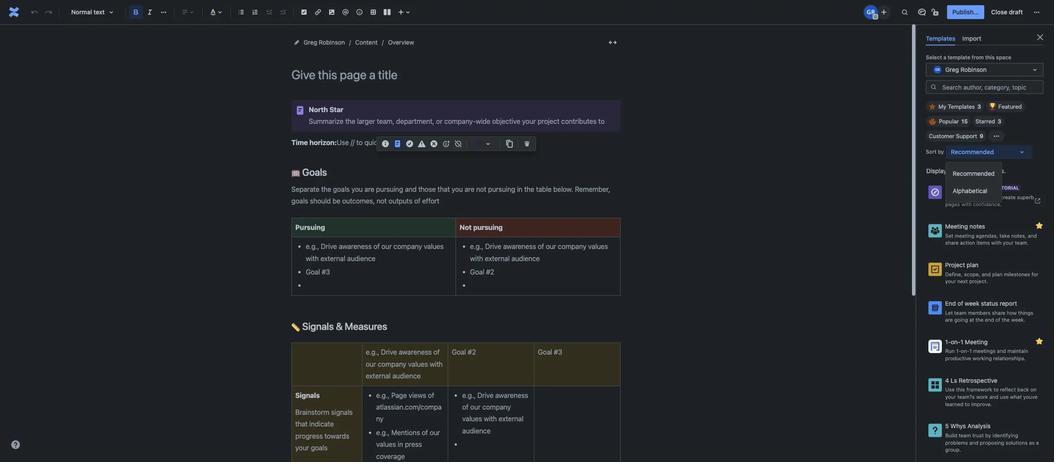 Task type: vqa. For each thing, say whether or not it's contained in the screenshot.
Displaying all 131 templates.
yes



Task type: locate. For each thing, give the bounding box(es) containing it.
to
[[994, 387, 999, 393], [965, 401, 970, 408]]

greg
[[304, 39, 317, 46], [946, 66, 960, 73]]

1 horizontal spatial greg
[[946, 66, 960, 73]]

notes,
[[1012, 233, 1027, 239]]

a right select
[[944, 54, 947, 61]]

plan left milestones
[[993, 271, 1003, 278]]

1 vertical spatial this
[[957, 387, 966, 393]]

0 vertical spatial with
[[962, 201, 972, 208]]

:straight_ruler: image
[[292, 323, 300, 332]]

share inside end of week status report let team members share how things are going at the end of the week.
[[993, 310, 1006, 316]]

0 horizontal spatial a
[[944, 54, 947, 61]]

your down use
[[946, 394, 956, 400]]

and inside meeting notes set meeting agendas, take notes, and share action items with your team.
[[1028, 233, 1037, 239]]

the down how at the right
[[1002, 317, 1010, 323]]

share down set on the bottom of page
[[946, 240, 959, 246]]

3 up starred
[[978, 103, 982, 110]]

star
[[330, 106, 344, 114]]

1 horizontal spatial a
[[1037, 440, 1040, 446]]

recommended down support
[[951, 148, 995, 156]]

panel note image
[[295, 105, 305, 116]]

group.
[[946, 447, 961, 453]]

more categories image
[[992, 131, 1002, 141]]

0 horizontal spatial share
[[946, 240, 959, 246]]

relationships.
[[994, 355, 1026, 362]]

north
[[309, 106, 328, 114]]

emoji image
[[354, 7, 365, 17]]

0 vertical spatial team
[[955, 310, 967, 316]]

0 horizontal spatial with
[[962, 201, 972, 208]]

0 vertical spatial of
[[958, 300, 964, 307]]

and
[[990, 194, 999, 201], [1028, 233, 1037, 239], [982, 271, 991, 278], [998, 348, 1007, 355], [990, 394, 999, 400], [970, 440, 979, 446]]

this for template
[[986, 54, 995, 61]]

with right pages
[[962, 201, 972, 208]]

greg robinson down select a template from this space
[[946, 66, 987, 73]]

1 horizontal spatial by
[[986, 432, 992, 439]]

import
[[963, 35, 982, 42]]

0 vertical spatial greg
[[304, 39, 317, 46]]

bullet list ⌘⇧8 image
[[236, 7, 247, 17]]

open image
[[1030, 65, 1041, 75]]

1 vertical spatial meeting
[[965, 338, 988, 346]]

share up end
[[993, 310, 1006, 316]]

plan up scope,
[[967, 261, 979, 269]]

indent tab image
[[278, 7, 288, 17]]

find and replace image
[[900, 7, 911, 17]]

1 horizontal spatial with
[[992, 240, 1002, 246]]

1 horizontal spatial share
[[993, 310, 1006, 316]]

recommended inside button
[[953, 170, 995, 177]]

1 horizontal spatial this
[[986, 54, 995, 61]]

set
[[946, 233, 954, 239]]

the inside master the basics and create superb pages with confidence.
[[964, 194, 972, 201]]

team up going
[[955, 310, 967, 316]]

0 vertical spatial meeting
[[946, 223, 968, 230]]

greg robinson link
[[304, 37, 345, 48]]

invite to edit image
[[879, 7, 890, 17]]

your down define,
[[946, 278, 956, 285]]

search icon image
[[931, 83, 938, 90]]

end
[[985, 317, 995, 323]]

0 horizontal spatial to
[[965, 401, 970, 408]]

learned
[[946, 401, 964, 408]]

templates
[[926, 35, 956, 42], [948, 103, 975, 110]]

how
[[1007, 310, 1017, 316]]

signals for signals & measures
[[302, 321, 334, 332]]

for
[[1032, 271, 1039, 278]]

templates up 15
[[948, 103, 975, 110]]

as
[[1030, 440, 1035, 446]]

0 horizontal spatial greg robinson
[[304, 39, 345, 46]]

0 horizontal spatial 1-
[[946, 338, 951, 346]]

normal text button
[[63, 3, 122, 22]]

team
[[955, 310, 967, 316], [959, 432, 971, 439]]

items
[[977, 240, 990, 246]]

1- up productive
[[957, 348, 961, 355]]

greg robinson right move this page icon
[[304, 39, 345, 46]]

robinson down from
[[961, 66, 987, 73]]

0 vertical spatial recommended
[[951, 148, 995, 156]]

and down 'unstar meeting notes' image
[[1028, 233, 1037, 239]]

1 horizontal spatial 1-
[[957, 348, 961, 355]]

1 vertical spatial of
[[996, 317, 1001, 323]]

starred
[[976, 118, 996, 125]]

table image
[[368, 7, 379, 17]]

:goal: image
[[292, 169, 300, 178], [292, 169, 300, 178]]

on- up productive
[[961, 348, 970, 355]]

agendas,
[[976, 233, 999, 239]]

0 vertical spatial this
[[986, 54, 995, 61]]

close templates and import image
[[1036, 32, 1046, 42]]

1 vertical spatial plan
[[993, 271, 1003, 278]]

your
[[1003, 240, 1014, 246], [946, 278, 956, 285], [946, 394, 956, 400]]

customer support 9
[[929, 133, 984, 140]]

0 vertical spatial by
[[938, 149, 945, 155]]

group containing recommended
[[946, 162, 1002, 202]]

0 vertical spatial to
[[994, 387, 999, 393]]

retrospective
[[959, 377, 998, 384]]

ls
[[951, 377, 958, 384]]

by
[[938, 149, 945, 155], [986, 432, 992, 439]]

team?s
[[958, 394, 975, 400]]

this up team?s
[[957, 387, 966, 393]]

1 vertical spatial greg robinson
[[946, 66, 987, 73]]

2 vertical spatial your
[[946, 394, 956, 400]]

1-
[[946, 338, 951, 346], [957, 348, 961, 355]]

a right as
[[1037, 440, 1040, 446]]

and down trust
[[970, 440, 979, 446]]

this
[[986, 54, 995, 61], [957, 387, 966, 393]]

featured button
[[986, 101, 1026, 112]]

and left use
[[990, 394, 999, 400]]

project.
[[970, 278, 988, 285]]

templates up select
[[926, 35, 956, 42]]

and up relationships.
[[998, 348, 1007, 355]]

0 vertical spatial 1-
[[946, 338, 951, 346]]

meeting up set on the bottom of page
[[946, 223, 968, 230]]

your down 'take' at bottom
[[1003, 240, 1014, 246]]

0 vertical spatial your
[[1003, 240, 1014, 246]]

close
[[992, 8, 1008, 16]]

and up project.
[[982, 271, 991, 278]]

meeting up meetings
[[965, 338, 988, 346]]

not pursuing
[[460, 223, 503, 231]]

0 horizontal spatial this
[[957, 387, 966, 393]]

1 vertical spatial a
[[1037, 440, 1040, 446]]

popular
[[939, 118, 959, 125]]

project
[[946, 261, 966, 269]]

1 horizontal spatial robinson
[[961, 66, 987, 73]]

tab list
[[923, 31, 1048, 46]]

templates.
[[977, 167, 1006, 175]]

meeting notes set meeting agendas, take notes, and share action items with your team.
[[946, 223, 1037, 246]]

0 vertical spatial plan
[[967, 261, 979, 269]]

1 vertical spatial with
[[992, 240, 1002, 246]]

of
[[958, 300, 964, 307], [996, 317, 1001, 323]]

1 vertical spatial by
[[986, 432, 992, 439]]

1 vertical spatial team
[[959, 432, 971, 439]]

your inside project plan define, scope, and plan milestones for your next project.
[[946, 278, 956, 285]]

confluence image
[[7, 5, 21, 19]]

more formatting image
[[159, 7, 169, 17]]

0 vertical spatial greg robinson
[[304, 39, 345, 46]]

1
[[961, 338, 964, 346], [970, 348, 972, 355]]

recommended inside popup button
[[951, 148, 995, 156]]

error image
[[429, 139, 439, 149]]

end of week status report let team members share how things are going at the end of the week.
[[946, 300, 1034, 323]]

1 vertical spatial templates
[[948, 103, 975, 110]]

1 vertical spatial signals
[[296, 392, 320, 399]]

signals
[[302, 321, 334, 332], [296, 392, 320, 399]]

0 horizontal spatial by
[[938, 149, 945, 155]]

0 vertical spatial signals
[[302, 321, 334, 332]]

1 horizontal spatial to
[[994, 387, 999, 393]]

week.
[[1012, 317, 1026, 323]]

with
[[962, 201, 972, 208], [992, 240, 1002, 246]]

team up the problems
[[959, 432, 971, 439]]

with inside master the basics and create superb pages with confidence.
[[962, 201, 972, 208]]

with down 'take' at bottom
[[992, 240, 1002, 246]]

1 vertical spatial your
[[946, 278, 956, 285]]

members
[[968, 310, 991, 316]]

3 right starred
[[998, 118, 1002, 125]]

time horizon:
[[292, 139, 337, 146]]

0 vertical spatial templates
[[926, 35, 956, 42]]

this inside the "4 ls retrospective use this framework to reflect back on your team?s work and use what youve learned to improve."
[[957, 387, 966, 393]]

and inside project plan define, scope, and plan milestones for your next project.
[[982, 271, 991, 278]]

remove emoji image
[[453, 139, 464, 149]]

0 vertical spatial share
[[946, 240, 959, 246]]

alphabetical
[[953, 187, 988, 195]]

share inside meeting notes set meeting agendas, take notes, and share action items with your team.
[[946, 240, 959, 246]]

1 horizontal spatial plan
[[993, 271, 1003, 278]]

team.
[[1016, 240, 1029, 246]]

your inside meeting notes set meeting agendas, take notes, and share action items with your team.
[[1003, 240, 1014, 246]]

pursuing
[[474, 223, 503, 231]]

youve
[[1024, 394, 1038, 400]]

1 vertical spatial share
[[993, 310, 1006, 316]]

by right sort
[[938, 149, 945, 155]]

pursuing
[[296, 223, 325, 231]]

by inside 5 whys analysis build team trust by identifying problems and proposing solutions as a group.
[[986, 432, 992, 439]]

0 horizontal spatial greg
[[304, 39, 317, 46]]

9
[[980, 133, 984, 140]]

robinson down add image, video, or file
[[319, 39, 345, 46]]

bold ⌘b image
[[131, 7, 141, 17]]

0 horizontal spatial robinson
[[319, 39, 345, 46]]

1 vertical spatial recommended
[[953, 170, 995, 177]]

None text field
[[933, 66, 935, 74]]

to down team?s
[[965, 401, 970, 408]]

sort
[[926, 149, 937, 155]]

1 up productive
[[961, 338, 964, 346]]

1 vertical spatial on-
[[961, 348, 970, 355]]

&
[[336, 321, 343, 332]]

plan
[[967, 261, 979, 269], [993, 271, 1003, 278]]

measures
[[345, 321, 387, 332]]

greg down template
[[946, 66, 960, 73]]

share for status
[[993, 310, 1006, 316]]

signals & measures
[[300, 321, 387, 332]]

greg right move this page icon
[[304, 39, 317, 46]]

share for meeting
[[946, 240, 959, 246]]

horizon:
[[310, 139, 337, 146]]

using the editor tutorial
[[946, 184, 1020, 192]]

confluence image
[[7, 5, 21, 19]]

1 horizontal spatial of
[[996, 317, 1001, 323]]

outdent ⇧tab image
[[264, 7, 274, 17]]

1 left meetings
[[970, 348, 972, 355]]

not
[[460, 223, 472, 231]]

1 vertical spatial to
[[965, 401, 970, 408]]

0 vertical spatial robinson
[[319, 39, 345, 46]]

with inside meeting notes set meeting agendas, take notes, and share action items with your team.
[[992, 240, 1002, 246]]

on- up run on the bottom of page
[[951, 338, 961, 346]]

unstar meeting notes image
[[1035, 221, 1045, 231]]

help image
[[10, 440, 21, 450]]

by up proposing
[[986, 432, 992, 439]]

tab list containing templates
[[923, 31, 1048, 46]]

framework
[[967, 387, 993, 393]]

recommended up editor
[[953, 170, 995, 177]]

and up confidence.
[[990, 194, 999, 201]]

comment icon image
[[917, 7, 928, 17]]

4
[[946, 377, 950, 384]]

0 vertical spatial 1
[[961, 338, 964, 346]]

link image
[[313, 7, 323, 17]]

content link
[[355, 37, 378, 48]]

meeting inside meeting notes set meeting agendas, take notes, and share action items with your team.
[[946, 223, 968, 230]]

solutions
[[1006, 440, 1028, 446]]

the left the basics
[[964, 194, 972, 201]]

1 vertical spatial 3
[[998, 118, 1002, 125]]

pages
[[946, 201, 961, 208]]

1- up run on the bottom of page
[[946, 338, 951, 346]]

going
[[955, 317, 969, 323]]

this right from
[[986, 54, 995, 61]]

italic ⌘i image
[[145, 7, 155, 17]]

3
[[978, 103, 982, 110], [998, 118, 1002, 125]]

0 horizontal spatial 3
[[978, 103, 982, 110]]

move this page image
[[293, 39, 300, 46]]

productive
[[946, 355, 972, 362]]

to left reflect
[[994, 387, 999, 393]]

info image
[[380, 139, 391, 149]]

and inside 1-on-1 meeting run 1-on-1 meetings and maintain productive working relationships.
[[998, 348, 1007, 355]]

make page full-width image
[[608, 37, 618, 48]]

support
[[957, 133, 978, 140]]

0 vertical spatial a
[[944, 54, 947, 61]]

group
[[946, 162, 1002, 202]]

master the basics and create superb pages with confidence.
[[946, 194, 1035, 208]]

1 vertical spatial 1
[[970, 348, 972, 355]]



Task type: describe. For each thing, give the bounding box(es) containing it.
back
[[1018, 387, 1030, 393]]

Give this page a title text field
[[292, 68, 621, 82]]

are
[[946, 317, 953, 323]]

trust
[[973, 432, 984, 439]]

recommended for recommended button
[[953, 170, 995, 177]]

basics
[[973, 194, 989, 201]]

1 vertical spatial greg
[[946, 66, 960, 73]]

report
[[1000, 300, 1018, 307]]

0 horizontal spatial plan
[[967, 261, 979, 269]]

unstar 1-on-1 meeting image
[[1035, 336, 1045, 347]]

build
[[946, 432, 958, 439]]

north star
[[309, 106, 344, 114]]

superb
[[1018, 194, 1035, 201]]

0 vertical spatial on-
[[951, 338, 961, 346]]

layouts image
[[382, 7, 393, 17]]

content
[[355, 39, 378, 46]]

whys
[[951, 423, 967, 430]]

proposing
[[980, 440, 1005, 446]]

end
[[946, 300, 956, 307]]

editor
[[974, 184, 990, 192]]

redo ⌘⇧z image
[[43, 7, 54, 17]]

note image
[[393, 139, 403, 149]]

analysis
[[968, 423, 991, 430]]

close draft
[[992, 8, 1023, 16]]

this for retrospective
[[957, 387, 966, 393]]

using
[[946, 184, 962, 192]]

1 horizontal spatial greg robinson
[[946, 66, 987, 73]]

status
[[982, 300, 999, 307]]

close draft button
[[987, 5, 1029, 19]]

featured
[[999, 103, 1022, 110]]

Search author, category, topic field
[[940, 81, 1043, 93]]

background color image
[[483, 139, 494, 149]]

all
[[957, 167, 964, 175]]

alphabetical button
[[946, 182, 1002, 200]]

notes
[[970, 223, 986, 230]]

0 vertical spatial 3
[[978, 103, 982, 110]]

copy image
[[504, 139, 515, 149]]

1 vertical spatial 1-
[[957, 348, 961, 355]]

the right using
[[963, 184, 973, 192]]

my templates
[[939, 103, 975, 110]]

normal text
[[71, 8, 105, 16]]

overview
[[388, 39, 414, 46]]

1 horizontal spatial 1
[[970, 348, 972, 355]]

your inside the "4 ls retrospective use this framework to reflect back on your team?s work and use what youve learned to improve."
[[946, 394, 956, 400]]

team inside 5 whys analysis build team trust by identifying problems and proposing solutions as a group.
[[959, 432, 971, 439]]

numbered list ⌘⇧7 image
[[250, 7, 260, 17]]

remove image
[[522, 139, 533, 149]]

confidence.
[[974, 201, 1002, 208]]

things
[[1019, 310, 1034, 316]]

more image
[[1032, 7, 1043, 17]]

my
[[939, 103, 947, 110]]

Main content area, start typing to enter text. text field
[[286, 100, 626, 462]]

reflect
[[1001, 387, 1016, 393]]

1 vertical spatial robinson
[[961, 66, 987, 73]]

greg robinson image
[[865, 5, 878, 19]]

the down members
[[976, 317, 984, 323]]

next
[[958, 278, 968, 285]]

4 ls retrospective use this framework to reflect back on your team?s work and use what youve learned to improve.
[[946, 377, 1038, 408]]

1-on-1 meeting run 1-on-1 meetings and maintain productive working relationships.
[[946, 338, 1029, 362]]

success image
[[405, 139, 415, 149]]

add image, video, or file image
[[327, 7, 337, 17]]

define,
[[946, 271, 963, 278]]

and inside the "4 ls retrospective use this framework to reflect back on your team?s work and use what youve learned to improve."
[[990, 394, 999, 400]]

master
[[946, 194, 963, 201]]

recommended for recommended popup button
[[951, 148, 995, 156]]

:straight_ruler: image
[[292, 323, 300, 332]]

identifying
[[993, 432, 1019, 439]]

working
[[973, 355, 992, 362]]

editor add emoji image
[[441, 139, 452, 149]]

space
[[997, 54, 1012, 61]]

what
[[1011, 394, 1022, 400]]

starred 3
[[976, 118, 1002, 125]]

normal
[[71, 8, 92, 16]]

a inside 5 whys analysis build team trust by identifying problems and proposing solutions as a group.
[[1037, 440, 1040, 446]]

scope,
[[965, 271, 981, 278]]

at
[[970, 317, 975, 323]]

maintain
[[1008, 348, 1029, 355]]

greg inside greg robinson link
[[304, 39, 317, 46]]

meetings
[[974, 348, 996, 355]]

0 horizontal spatial 1
[[961, 338, 964, 346]]

tutorial
[[995, 185, 1020, 191]]

editor toolbar toolbar
[[377, 137, 536, 160]]

mention image
[[341, 7, 351, 17]]

time
[[292, 139, 308, 146]]

and inside master the basics and create superb pages with confidence.
[[990, 194, 999, 201]]

overview link
[[388, 37, 414, 48]]

select a template from this space
[[926, 54, 1012, 61]]

week
[[965, 300, 980, 307]]

customer
[[929, 133, 955, 140]]

5 whys analysis build team trust by identifying problems and proposing solutions as a group.
[[946, 423, 1040, 453]]

improve.
[[972, 401, 993, 408]]

131
[[965, 167, 975, 175]]

meeting inside 1-on-1 meeting run 1-on-1 meetings and maintain productive working relationships.
[[965, 338, 988, 346]]

take
[[1000, 233, 1010, 239]]

displaying all 131 templates.
[[927, 167, 1006, 175]]

use
[[1001, 394, 1009, 400]]

select
[[926, 54, 943, 61]]

goals
[[300, 167, 327, 178]]

0 horizontal spatial of
[[958, 300, 964, 307]]

create
[[1001, 194, 1016, 201]]

signals for signals
[[296, 392, 320, 399]]

project plan define, scope, and plan milestones for your next project.
[[946, 261, 1039, 285]]

recommended button
[[946, 165, 1002, 182]]

undo ⌘z image
[[29, 7, 40, 17]]

team inside end of week status report let team members share how things are going at the end of the week.
[[955, 310, 967, 316]]

5
[[946, 423, 949, 430]]

meeting
[[955, 233, 975, 239]]

action item image
[[299, 7, 309, 17]]

warning image
[[417, 139, 427, 149]]

work
[[977, 394, 989, 400]]

text
[[94, 8, 105, 16]]

1 horizontal spatial 3
[[998, 118, 1002, 125]]

let
[[946, 310, 953, 316]]

no restrictions image
[[931, 7, 942, 17]]

and inside 5 whys analysis build team trust by identifying problems and proposing solutions as a group.
[[970, 440, 979, 446]]



